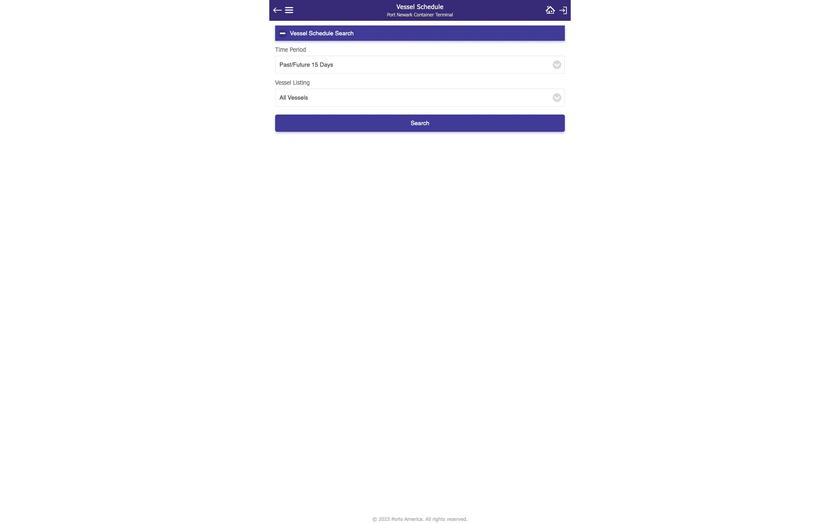 Task type: vqa. For each thing, say whether or not it's contained in the screenshot.
Inquiry
no



Task type: describe. For each thing, give the bounding box(es) containing it.
time period
[[275, 46, 306, 53]]

days
[[320, 61, 333, 68]]

2023
[[379, 516, 390, 522]]

vessel for vessel schedule search
[[290, 30, 307, 36]]

listing
[[293, 79, 310, 86]]

past/future
[[280, 61, 310, 68]]

schedule for port
[[417, 3, 444, 10]]

15
[[312, 61, 318, 68]]

time
[[275, 46, 288, 53]]

rights
[[433, 516, 445, 522]]

past/future 15 days
[[280, 61, 333, 68]]

all inside footer
[[426, 516, 431, 522]]

period
[[290, 46, 306, 53]]

vessel for vessel listing
[[275, 79, 291, 86]]

vessel schedule port newark container terminal
[[387, 3, 453, 17]]

ports
[[392, 516, 403, 522]]

terminal
[[435, 12, 453, 17]]

search
[[335, 30, 354, 36]]

vessel schedule heading
[[360, 0, 480, 12]]

america.
[[404, 516, 424, 522]]

© 2023 ports america. all rights reserved. footer
[[267, 514, 573, 525]]

vessel listing
[[275, 79, 310, 86]]

schedule for search
[[309, 30, 334, 36]]

©
[[372, 516, 377, 522]]

vessel schedule search
[[290, 30, 354, 36]]

vessel schedule banner
[[269, 0, 571, 21]]

vessels
[[288, 94, 308, 101]]



Task type: locate. For each thing, give the bounding box(es) containing it.
newark
[[397, 12, 413, 17]]

vessel inside vessel schedule port newark container terminal
[[397, 3, 415, 10]]

schedule left search
[[309, 30, 334, 36]]

container
[[414, 12, 434, 17]]

2 vertical spatial vessel
[[275, 79, 291, 86]]

0 vertical spatial all
[[280, 94, 286, 101]]

vessel for vessel schedule port newark container terminal
[[397, 3, 415, 10]]

reserved.
[[447, 516, 468, 522]]

vessel up newark
[[397, 3, 415, 10]]

0 horizontal spatial schedule
[[309, 30, 334, 36]]

all left "rights" on the right bottom
[[426, 516, 431, 522]]

vessel schedule search link
[[275, 26, 565, 41]]

vessel
[[397, 3, 415, 10], [290, 30, 307, 36], [275, 79, 291, 86]]

port
[[387, 12, 395, 17]]

vessel up period
[[290, 30, 307, 36]]

vessel left listing
[[275, 79, 291, 86]]

all vessels
[[280, 94, 308, 101]]

all
[[280, 94, 286, 101], [426, 516, 431, 522]]

1 vertical spatial all
[[426, 516, 431, 522]]

schedule
[[417, 3, 444, 10], [309, 30, 334, 36]]

1 horizontal spatial all
[[426, 516, 431, 522]]

schedule inside vessel schedule port newark container terminal
[[417, 3, 444, 10]]

© 2023 ports america. all rights reserved.
[[372, 516, 468, 522]]

all left vessels
[[280, 94, 286, 101]]

0 horizontal spatial all
[[280, 94, 286, 101]]

schedule up container
[[417, 3, 444, 10]]

0 vertical spatial schedule
[[417, 3, 444, 10]]

1 vertical spatial schedule
[[309, 30, 334, 36]]

0 vertical spatial vessel
[[397, 3, 415, 10]]

1 vertical spatial vessel
[[290, 30, 307, 36]]

None button
[[275, 115, 565, 132]]

1 horizontal spatial schedule
[[417, 3, 444, 10]]



